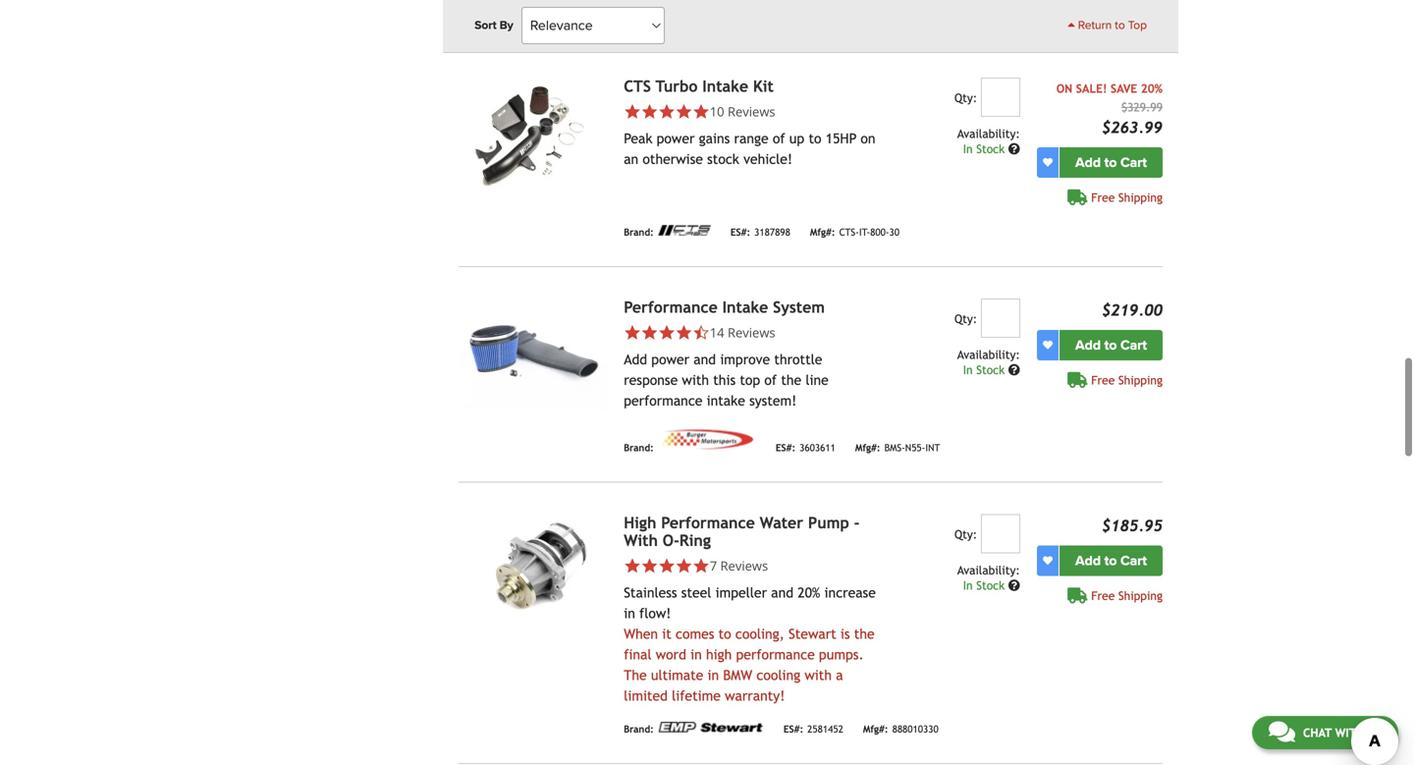 Task type: vqa. For each thing, say whether or not it's contained in the screenshot.
parts to the top
no



Task type: locate. For each thing, give the bounding box(es) containing it.
performance down response
[[624, 393, 703, 409]]

3 cart from the top
[[1121, 552, 1147, 569]]

0 vertical spatial add to cart button
[[1060, 147, 1163, 178]]

add to cart for $185.95
[[1075, 552, 1147, 569]]

performance up cooling on the right of the page
[[736, 647, 815, 662]]

add to cart down $219.00
[[1075, 337, 1147, 354]]

4 brand: from the top
[[624, 724, 654, 735]]

1 cart from the top
[[1121, 154, 1147, 171]]

7 reviews
[[710, 557, 768, 575]]

free for $219.00
[[1091, 373, 1115, 387]]

intake up 10
[[703, 77, 748, 95]]

availability:
[[957, 127, 1020, 140], [957, 348, 1020, 361], [957, 563, 1020, 577]]

2 vertical spatial mfg#:
[[863, 724, 888, 735]]

1 horizontal spatial with
[[805, 667, 832, 683]]

power up response
[[651, 352, 690, 367]]

improve
[[720, 352, 770, 367]]

in stock for $185.95
[[963, 578, 1008, 592]]

es#: left 3603611
[[776, 442, 796, 453]]

power up otherwise
[[657, 131, 695, 146]]

3 free shipping from the top
[[1091, 589, 1163, 603]]

cart for $219.00
[[1121, 337, 1147, 354]]

0 vertical spatial reviews
[[728, 103, 775, 120]]

in
[[624, 605, 635, 621], [691, 647, 702, 662], [708, 667, 719, 683]]

question circle image for $219.00
[[1008, 364, 1020, 376]]

1 free shipping from the top
[[1091, 191, 1163, 204]]

cart down $219.00
[[1121, 337, 1147, 354]]

1 horizontal spatial and
[[771, 585, 794, 601]]

add for $185.95 add to wish list icon
[[1075, 552, 1101, 569]]

1 horizontal spatial in
[[691, 647, 702, 662]]

1 vertical spatial in
[[963, 363, 973, 377]]

3 stock from the top
[[976, 578, 1005, 592]]

1 vertical spatial stock
[[976, 363, 1005, 377]]

power for cts
[[657, 131, 695, 146]]

0 vertical spatial performance
[[624, 298, 718, 316]]

add to cart button down the "$263.99"
[[1060, 147, 1163, 178]]

and
[[694, 352, 716, 367], [771, 585, 794, 601]]

2 vertical spatial es#:
[[784, 724, 804, 735]]

1 in from the top
[[963, 142, 973, 156]]

20% left increase
[[798, 585, 820, 601]]

add to wish list image
[[1043, 340, 1053, 350], [1043, 556, 1053, 566]]

1 vertical spatial es#:
[[776, 442, 796, 453]]

with
[[682, 372, 709, 388], [805, 667, 832, 683], [1335, 726, 1364, 740]]

shipping down $185.95
[[1119, 589, 1163, 603]]

1 horizontal spatial the
[[854, 626, 875, 642]]

brand: left precision raceworks - corporate logo
[[624, 6, 654, 17]]

2 add to wish list image from the top
[[1043, 556, 1053, 566]]

in for on sale!                         save 20%
[[963, 142, 973, 156]]

1 vertical spatial qty:
[[955, 312, 977, 326]]

stainless steel impeller and 20% increase in flow! when it comes to cooling, stewart is the final word in high performance pumps. the ultimate in bmw cooling with a limited lifetime warranty!
[[624, 585, 876, 704]]

es#: left 3187898
[[731, 227, 750, 238]]

high performance water pump - with o-ring link
[[624, 514, 860, 549]]

brand: down limited
[[624, 724, 654, 735]]

2 vertical spatial in
[[963, 578, 973, 592]]

line
[[806, 372, 829, 388]]

to up high
[[719, 626, 731, 642]]

in down high
[[708, 667, 719, 683]]

mfg#: left cts-
[[810, 227, 835, 238]]

es#3187898 - cts-it-800-30 - cts turbo intake kit  - peak power gains range of up to 15hp on an otherwise stock vehicle! - cts - bmw image
[[459, 78, 608, 190]]

star image down turbo
[[658, 103, 675, 120]]

0 vertical spatial availability:
[[957, 127, 1020, 140]]

0 vertical spatial add to cart
[[1075, 154, 1147, 171]]

free shipping
[[1091, 191, 1163, 204], [1091, 373, 1163, 387], [1091, 589, 1163, 603]]

2 availability: from the top
[[957, 348, 1020, 361]]

star image down "with"
[[624, 557, 641, 575]]

of right top
[[764, 372, 777, 388]]

free down the "$263.99"
[[1091, 191, 1115, 204]]

7 reviews link
[[624, 557, 878, 575], [710, 557, 768, 575]]

return
[[1078, 18, 1112, 32]]

1 add to cart button from the top
[[1060, 147, 1163, 178]]

1 vertical spatial add to wish list image
[[1043, 556, 1053, 566]]

1 vertical spatial free
[[1091, 373, 1115, 387]]

shipping
[[1119, 191, 1163, 204], [1119, 373, 1163, 387], [1119, 589, 1163, 603]]

es#: for kit
[[731, 227, 750, 238]]

1 add to wish list image from the top
[[1043, 340, 1053, 350]]

cart down the "$263.99"
[[1121, 154, 1147, 171]]

question circle image
[[1008, 143, 1020, 155], [1008, 364, 1020, 376]]

stewart
[[789, 626, 836, 642]]

add to cart button down $185.95
[[1060, 546, 1163, 576]]

1 vertical spatial performance
[[661, 514, 755, 532]]

0 vertical spatial stock
[[976, 142, 1005, 156]]

1 vertical spatial question circle image
[[1008, 364, 1020, 376]]

3 availability: from the top
[[957, 563, 1020, 577]]

free down $185.95
[[1091, 589, 1115, 603]]

1 shipping from the top
[[1119, 191, 1163, 204]]

and down "half star" image
[[694, 352, 716, 367]]

free down $219.00
[[1091, 373, 1115, 387]]

intake up the 14 reviews on the top of the page
[[722, 298, 768, 316]]

stock
[[707, 151, 739, 167]]

1 in stock from the top
[[963, 142, 1008, 156]]

1 qty: from the top
[[955, 91, 977, 105]]

20% inside the stainless steel impeller and 20% increase in flow! when it comes to cooling, stewart is the final word in high performance pumps. the ultimate in bmw cooling with a limited lifetime warranty!
[[798, 585, 820, 601]]

on
[[861, 131, 876, 146]]

2 qty: from the top
[[955, 312, 977, 326]]

1 vertical spatial add to cart
[[1075, 337, 1147, 354]]

1 vertical spatial shipping
[[1119, 373, 1163, 387]]

brand: left cts - corporate logo
[[624, 227, 654, 238]]

3 in from the top
[[963, 578, 973, 592]]

in up the when
[[624, 605, 635, 621]]

20% inside on sale!                         save 20% $329.99 $263.99
[[1141, 82, 1163, 95]]

of inside peak power gains range of up to 15hp on an otherwise stock vehicle!
[[773, 131, 785, 146]]

sort
[[475, 18, 497, 32]]

3 in stock from the top
[[963, 578, 1008, 592]]

0 vertical spatial free shipping
[[1091, 191, 1163, 204]]

0 horizontal spatial the
[[781, 372, 802, 388]]

star image left "half star" image
[[658, 324, 675, 341]]

availability: for $185.95
[[957, 563, 1020, 577]]

3 qty: from the top
[[955, 527, 977, 541]]

2 add to cart from the top
[[1075, 337, 1147, 354]]

star image down ring
[[693, 557, 710, 575]]

2 14 reviews link from the left
[[710, 324, 775, 341]]

2 vertical spatial qty:
[[955, 527, 977, 541]]

2 vertical spatial cart
[[1121, 552, 1147, 569]]

2 vertical spatial availability:
[[957, 563, 1020, 577]]

es#: 3603611
[[776, 442, 836, 453]]

sort by
[[475, 18, 513, 32]]

brand: for high
[[624, 724, 654, 735]]

star image up response
[[624, 324, 641, 341]]

3187898
[[754, 227, 790, 238]]

0 vertical spatial free
[[1091, 191, 1115, 204]]

1 add to cart from the top
[[1075, 154, 1147, 171]]

0 vertical spatial question circle image
[[1008, 143, 1020, 155]]

half star image
[[693, 324, 710, 341]]

3 add to cart button from the top
[[1060, 546, 1163, 576]]

3603611
[[800, 442, 836, 453]]

and right impeller
[[771, 585, 794, 601]]

the down throttle
[[781, 372, 802, 388]]

performance
[[624, 393, 703, 409], [736, 647, 815, 662]]

add to cart down $185.95
[[1075, 552, 1147, 569]]

es#: for pump
[[784, 724, 804, 735]]

shipping down the "$263.99"
[[1119, 191, 1163, 204]]

burger motorsports - corporate logo image
[[658, 427, 756, 451]]

888010330
[[892, 724, 939, 735]]

mfg#: left 888010330
[[863, 724, 888, 735]]

in stock for on sale!                         save 20%
[[963, 142, 1008, 156]]

1 vertical spatial performance
[[736, 647, 815, 662]]

add to cart for $219.00
[[1075, 337, 1147, 354]]

0 horizontal spatial in
[[624, 605, 635, 621]]

with inside chat with us link
[[1335, 726, 1364, 740]]

0 vertical spatial with
[[682, 372, 709, 388]]

cart down $185.95
[[1121, 552, 1147, 569]]

15hp
[[826, 131, 857, 146]]

1 stock from the top
[[976, 142, 1005, 156]]

1 horizontal spatial 20%
[[1141, 82, 1163, 95]]

0 vertical spatial cart
[[1121, 154, 1147, 171]]

save
[[1111, 82, 1137, 95]]

cts - corporate logo image
[[658, 225, 711, 236]]

0 horizontal spatial 20%
[[798, 585, 820, 601]]

2 vertical spatial reviews
[[720, 557, 768, 575]]

free shipping down $219.00
[[1091, 373, 1163, 387]]

pump
[[808, 514, 849, 532]]

1 vertical spatial the
[[854, 626, 875, 642]]

performance inside high performance water pump - with o-ring
[[661, 514, 755, 532]]

0 vertical spatial es#:
[[731, 227, 750, 238]]

in stock for $219.00
[[963, 363, 1008, 377]]

0 vertical spatial and
[[694, 352, 716, 367]]

0 vertical spatial qty:
[[955, 91, 977, 105]]

with left us
[[1335, 726, 1364, 740]]

2 cart from the top
[[1121, 337, 1147, 354]]

20% up $329.99
[[1141, 82, 1163, 95]]

reviews up impeller
[[720, 557, 768, 575]]

add for add to wish list image
[[1075, 154, 1101, 171]]

1 vertical spatial cart
[[1121, 337, 1147, 354]]

2 question circle image from the top
[[1008, 364, 1020, 376]]

power
[[657, 131, 695, 146], [651, 352, 690, 367]]

performance
[[624, 298, 718, 316], [661, 514, 755, 532]]

add to cart button down $219.00
[[1060, 330, 1163, 360]]

power inside 'add power and improve throttle response with this top of the line performance intake system!'
[[651, 352, 690, 367]]

power inside peak power gains range of up to 15hp on an otherwise stock vehicle!
[[657, 131, 695, 146]]

add to cart down the "$263.99"
[[1075, 154, 1147, 171]]

brand: left burger motorsports - corporate logo
[[624, 442, 654, 453]]

2 stock from the top
[[976, 363, 1005, 377]]

the right is
[[854, 626, 875, 642]]

brand: for performance
[[624, 442, 654, 453]]

mfg#:
[[810, 227, 835, 238], [855, 442, 881, 453], [863, 724, 888, 735]]

1 vertical spatial power
[[651, 352, 690, 367]]

1 question circle image from the top
[[1008, 143, 1020, 155]]

es#: 3187898
[[731, 227, 790, 238]]

steel
[[681, 585, 711, 601]]

mfg#: for kit
[[810, 227, 835, 238]]

star image
[[624, 103, 641, 120], [641, 103, 658, 120], [675, 103, 693, 120], [641, 324, 658, 341], [641, 557, 658, 575], [675, 557, 693, 575]]

$185.95
[[1102, 517, 1163, 535]]

stock
[[976, 142, 1005, 156], [976, 363, 1005, 377], [976, 578, 1005, 592]]

1 horizontal spatial performance
[[736, 647, 815, 662]]

in down the comes
[[691, 647, 702, 662]]

2 free from the top
[[1091, 373, 1115, 387]]

2 in stock from the top
[[963, 363, 1008, 377]]

2 shipping from the top
[[1119, 373, 1163, 387]]

10
[[710, 103, 724, 120]]

and inside the stainless steel impeller and 20% increase in flow! when it comes to cooling, stewart is the final word in high performance pumps. the ultimate in bmw cooling with a limited lifetime warranty!
[[771, 585, 794, 601]]

to down $219.00
[[1105, 337, 1117, 354]]

1 vertical spatial and
[[771, 585, 794, 601]]

star image
[[658, 103, 675, 120], [693, 103, 710, 120], [624, 324, 641, 341], [658, 324, 675, 341], [675, 324, 693, 341], [624, 557, 641, 575], [658, 557, 675, 575], [693, 557, 710, 575]]

2 vertical spatial in stock
[[963, 578, 1008, 592]]

1 vertical spatial with
[[805, 667, 832, 683]]

in for $185.95
[[963, 578, 973, 592]]

2 vertical spatial add to cart button
[[1060, 546, 1163, 576]]

up
[[789, 131, 805, 146]]

stock for $185.95
[[976, 578, 1005, 592]]

3 brand: from the top
[[624, 442, 654, 453]]

0 vertical spatial mfg#:
[[810, 227, 835, 238]]

by
[[500, 18, 513, 32]]

0 horizontal spatial and
[[694, 352, 716, 367]]

performance inside 'add power and improve throttle response with this top of the line performance intake system!'
[[624, 393, 703, 409]]

performance up 7
[[661, 514, 755, 532]]

add for $219.00 add to wish list icon
[[1075, 337, 1101, 354]]

20%
[[1141, 82, 1163, 95], [798, 585, 820, 601]]

2 add to cart button from the top
[[1060, 330, 1163, 360]]

with inside 'add power and improve throttle response with this top of the line performance intake system!'
[[682, 372, 709, 388]]

0 vertical spatial of
[[773, 131, 785, 146]]

2 in from the top
[[963, 363, 973, 377]]

2 vertical spatial stock
[[976, 578, 1005, 592]]

0 vertical spatial add to wish list image
[[1043, 340, 1053, 350]]

0 vertical spatial the
[[781, 372, 802, 388]]

2 vertical spatial with
[[1335, 726, 1364, 740]]

1 availability: from the top
[[957, 127, 1020, 140]]

0 vertical spatial shipping
[[1119, 191, 1163, 204]]

2 vertical spatial shipping
[[1119, 589, 1163, 603]]

2 vertical spatial in
[[708, 667, 719, 683]]

1 vertical spatial add to cart button
[[1060, 330, 1163, 360]]

free
[[1091, 191, 1115, 204], [1091, 373, 1115, 387], [1091, 589, 1115, 603]]

-
[[854, 514, 860, 532]]

limited
[[624, 688, 668, 704]]

in
[[963, 142, 973, 156], [963, 363, 973, 377], [963, 578, 973, 592]]

free shipping down $185.95
[[1091, 589, 1163, 603]]

impeller
[[716, 585, 767, 601]]

0 horizontal spatial with
[[682, 372, 709, 388]]

1 14 reviews link from the left
[[624, 324, 878, 341]]

with left a at the bottom
[[805, 667, 832, 683]]

of inside 'add power and improve throttle response with this top of the line performance intake system!'
[[764, 372, 777, 388]]

brand: for cts
[[624, 227, 654, 238]]

10 reviews link
[[624, 103, 878, 120], [710, 103, 775, 120]]

1 vertical spatial availability:
[[957, 348, 1020, 361]]

2 brand: from the top
[[624, 227, 654, 238]]

to right up at the top right
[[809, 131, 822, 146]]

free shipping down the "$263.99"
[[1091, 191, 1163, 204]]

mfg#: left bms-
[[855, 442, 881, 453]]

stewart components - corporate logo image
[[658, 722, 764, 733]]

qty: for $185.95
[[955, 527, 977, 541]]

the inside 'add power and improve throttle response with this top of the line performance intake system!'
[[781, 372, 802, 388]]

2 vertical spatial free
[[1091, 589, 1115, 603]]

3 free from the top
[[1091, 589, 1115, 603]]

1 vertical spatial of
[[764, 372, 777, 388]]

us
[[1368, 726, 1382, 740]]

add inside 'add power and improve throttle response with this top of the line performance intake system!'
[[624, 352, 647, 367]]

2581452
[[807, 724, 844, 735]]

with left this
[[682, 372, 709, 388]]

0 vertical spatial performance
[[624, 393, 703, 409]]

reviews up range
[[728, 103, 775, 120]]

None number field
[[981, 78, 1020, 117], [981, 299, 1020, 338], [981, 514, 1020, 553], [981, 78, 1020, 117], [981, 299, 1020, 338], [981, 514, 1020, 553]]

2 vertical spatial free shipping
[[1091, 589, 1163, 603]]

14 reviews link
[[624, 324, 878, 341], [710, 324, 775, 341]]

reviews
[[728, 103, 775, 120], [728, 324, 775, 341], [720, 557, 768, 575]]

cts turbo intake kit
[[624, 77, 774, 95]]

1 vertical spatial reviews
[[728, 324, 775, 341]]

1 vertical spatial in stock
[[963, 363, 1008, 377]]

of left up at the top right
[[773, 131, 785, 146]]

0 vertical spatial 20%
[[1141, 82, 1163, 95]]

shipping down $219.00
[[1119, 373, 1163, 387]]

0 vertical spatial power
[[657, 131, 695, 146]]

1 vertical spatial 20%
[[798, 585, 820, 601]]

free for $185.95
[[1091, 589, 1115, 603]]

0 vertical spatial in stock
[[963, 142, 1008, 156]]

of
[[773, 131, 785, 146], [764, 372, 777, 388]]

add to cart button
[[1060, 147, 1163, 178], [1060, 330, 1163, 360], [1060, 546, 1163, 576]]

1 vertical spatial free shipping
[[1091, 373, 1163, 387]]

range
[[734, 131, 769, 146]]

to inside the stainless steel impeller and 20% increase in flow! when it comes to cooling, stewart is the final word in high performance pumps. the ultimate in bmw cooling with a limited lifetime warranty!
[[719, 626, 731, 642]]

2 vertical spatial add to cart
[[1075, 552, 1147, 569]]

2 horizontal spatial with
[[1335, 726, 1364, 740]]

0 vertical spatial in
[[963, 142, 973, 156]]

3 add to cart from the top
[[1075, 552, 1147, 569]]

qty: for on sale!                         save 20%
[[955, 91, 977, 105]]

reviews up improve
[[728, 324, 775, 341]]

performance intake system
[[624, 298, 825, 316]]

2 horizontal spatial in
[[708, 667, 719, 683]]

2 free shipping from the top
[[1091, 373, 1163, 387]]

es#: left "2581452"
[[784, 724, 804, 735]]

performance up "half star" image
[[624, 298, 718, 316]]

qty:
[[955, 91, 977, 105], [955, 312, 977, 326], [955, 527, 977, 541]]

3 shipping from the top
[[1119, 589, 1163, 603]]

0 horizontal spatial performance
[[624, 393, 703, 409]]



Task type: describe. For each thing, give the bounding box(es) containing it.
int
[[926, 442, 940, 453]]

stainless
[[624, 585, 677, 601]]

return to top link
[[1068, 17, 1147, 34]]

is
[[841, 626, 850, 642]]

add power and improve throttle response with this top of the line performance intake system!
[[624, 352, 829, 409]]

800-
[[870, 227, 889, 238]]

performance inside the stainless steel impeller and 20% increase in flow! when it comes to cooling, stewart is the final word in high performance pumps. the ultimate in bmw cooling with a limited lifetime warranty!
[[736, 647, 815, 662]]

2 7 reviews link from the left
[[710, 557, 768, 575]]

high
[[706, 647, 732, 662]]

flow!
[[639, 605, 671, 621]]

caret up image
[[1068, 19, 1075, 30]]

$219.00
[[1102, 301, 1163, 319]]

reviews for system
[[728, 324, 775, 341]]

7
[[710, 557, 717, 575]]

to left top
[[1115, 18, 1125, 32]]

add to wish list image for $185.95
[[1043, 556, 1053, 566]]

it
[[662, 626, 672, 642]]

chat
[[1303, 726, 1332, 740]]

30
[[889, 227, 900, 238]]

pumps.
[[819, 647, 864, 662]]

es#3603611 - bms-n55-int - performance intake system - add power and improve throttle response with this top of the line performance intake system! - burger motorsports - bmw image
[[459, 299, 608, 411]]

qty: for $219.00
[[955, 312, 977, 326]]

it-
[[859, 227, 870, 238]]

power for performance
[[651, 352, 690, 367]]

sale!
[[1076, 82, 1107, 95]]

star image down cts turbo intake kit "link" on the top
[[693, 103, 710, 120]]

10 reviews
[[710, 103, 775, 120]]

mfg#: for pump
[[863, 724, 888, 735]]

warranty!
[[725, 688, 785, 704]]

system!
[[749, 393, 797, 409]]

gains
[[699, 131, 730, 146]]

free shipping for $185.95
[[1091, 589, 1163, 603]]

0 vertical spatial intake
[[703, 77, 748, 95]]

intake
[[707, 393, 745, 409]]

and inside 'add power and improve throttle response with this top of the line performance intake system!'
[[694, 352, 716, 367]]

stock for $219.00
[[976, 363, 1005, 377]]

when
[[624, 626, 658, 642]]

free shipping for $219.00
[[1091, 373, 1163, 387]]

on
[[1056, 82, 1073, 95]]

precision raceworks - corporate logo image
[[658, 0, 756, 15]]

the
[[624, 667, 647, 683]]

n55-
[[905, 442, 926, 453]]

word
[[656, 647, 686, 662]]

reviews for intake
[[728, 103, 775, 120]]

comes
[[676, 626, 714, 642]]

question circle image
[[1008, 579, 1020, 591]]

high performance water pump - with o-ring
[[624, 514, 860, 549]]

cooling,
[[736, 626, 785, 642]]

mfg#: bms-n55-int
[[855, 442, 940, 453]]

question circle image for on sale!                         save 20%
[[1008, 143, 1020, 155]]

add to wish list image for $219.00
[[1043, 340, 1053, 350]]

bmw
[[723, 667, 752, 683]]

to down the "$263.99"
[[1105, 154, 1117, 171]]

lifetime
[[672, 688, 721, 704]]

on sale!                         save 20% $329.99 $263.99
[[1056, 82, 1163, 137]]

1 7 reviews link from the left
[[624, 557, 878, 575]]

in for $219.00
[[963, 363, 973, 377]]

add to cart button for $185.95
[[1060, 546, 1163, 576]]

comments image
[[1269, 720, 1295, 743]]

14 reviews
[[710, 324, 775, 341]]

to down $185.95
[[1105, 552, 1117, 569]]

$329.99
[[1121, 100, 1163, 114]]

chat with us link
[[1252, 716, 1399, 749]]

shipping for $219.00
[[1119, 373, 1163, 387]]

1 vertical spatial mfg#:
[[855, 442, 881, 453]]

cart for $185.95
[[1121, 552, 1147, 569]]

with
[[624, 531, 658, 549]]

1 vertical spatial intake
[[722, 298, 768, 316]]

add to cart button for $219.00
[[1060, 330, 1163, 360]]

ultimate
[[651, 667, 704, 683]]

cooling
[[757, 667, 801, 683]]

the inside the stainless steel impeller and 20% increase in flow! when it comes to cooling, stewart is the final word in high performance pumps. the ultimate in bmw cooling with a limited lifetime warranty!
[[854, 626, 875, 642]]

this
[[713, 372, 736, 388]]

otherwise
[[643, 151, 703, 167]]

a
[[836, 667, 843, 683]]

reviews for water
[[720, 557, 768, 575]]

final
[[624, 647, 652, 662]]

cts
[[624, 77, 651, 95]]

o-
[[663, 531, 680, 549]]

ring
[[680, 531, 711, 549]]

1 vertical spatial in
[[691, 647, 702, 662]]

es#: 2581452
[[784, 724, 844, 735]]

system
[[773, 298, 825, 316]]

an
[[624, 151, 639, 167]]

mfg#: cts-it-800-30
[[810, 227, 900, 238]]

chat with us
[[1303, 726, 1382, 740]]

1 free from the top
[[1091, 191, 1115, 204]]

high
[[624, 514, 656, 532]]

peak
[[624, 131, 653, 146]]

increase
[[825, 585, 876, 601]]

availability: for on sale!                         save 20%
[[957, 127, 1020, 140]]

0 vertical spatial in
[[624, 605, 635, 621]]

2 10 reviews link from the left
[[710, 103, 775, 120]]

stock for on sale!                         save 20%
[[976, 142, 1005, 156]]

shipping for $185.95
[[1119, 589, 1163, 603]]

cts turbo intake kit link
[[624, 77, 774, 95]]

throttle
[[774, 352, 822, 367]]

with inside the stainless steel impeller and 20% increase in flow! when it comes to cooling, stewart is the final word in high performance pumps. the ultimate in bmw cooling with a limited lifetime warranty!
[[805, 667, 832, 683]]

performance intake system link
[[624, 298, 825, 316]]

1 brand: from the top
[[624, 6, 654, 17]]

peak power gains range of up to 15hp on an otherwise stock vehicle!
[[624, 131, 876, 167]]

kit
[[753, 77, 774, 95]]

es#2581452 - 888010330 - high performance water pump - with o-ring - stainless steel impeller and 20% increase in flow! - stewart components - bmw image
[[459, 514, 608, 626]]

mfg#: 888010330
[[863, 724, 939, 735]]

1 10 reviews link from the left
[[624, 103, 878, 120]]

top
[[1128, 18, 1147, 32]]

vehicle!
[[744, 151, 793, 167]]

$263.99
[[1102, 118, 1163, 137]]

availability: for $219.00
[[957, 348, 1020, 361]]

bms-
[[884, 442, 905, 453]]

cts-
[[839, 227, 859, 238]]

response
[[624, 372, 678, 388]]

star image left 14 at top
[[675, 324, 693, 341]]

to inside peak power gains range of up to 15hp on an otherwise stock vehicle!
[[809, 131, 822, 146]]

top
[[740, 372, 760, 388]]

add to wish list image
[[1043, 158, 1053, 167]]

turbo
[[656, 77, 698, 95]]

water
[[760, 514, 803, 532]]

14
[[710, 324, 724, 341]]

star image down o-
[[658, 557, 675, 575]]



